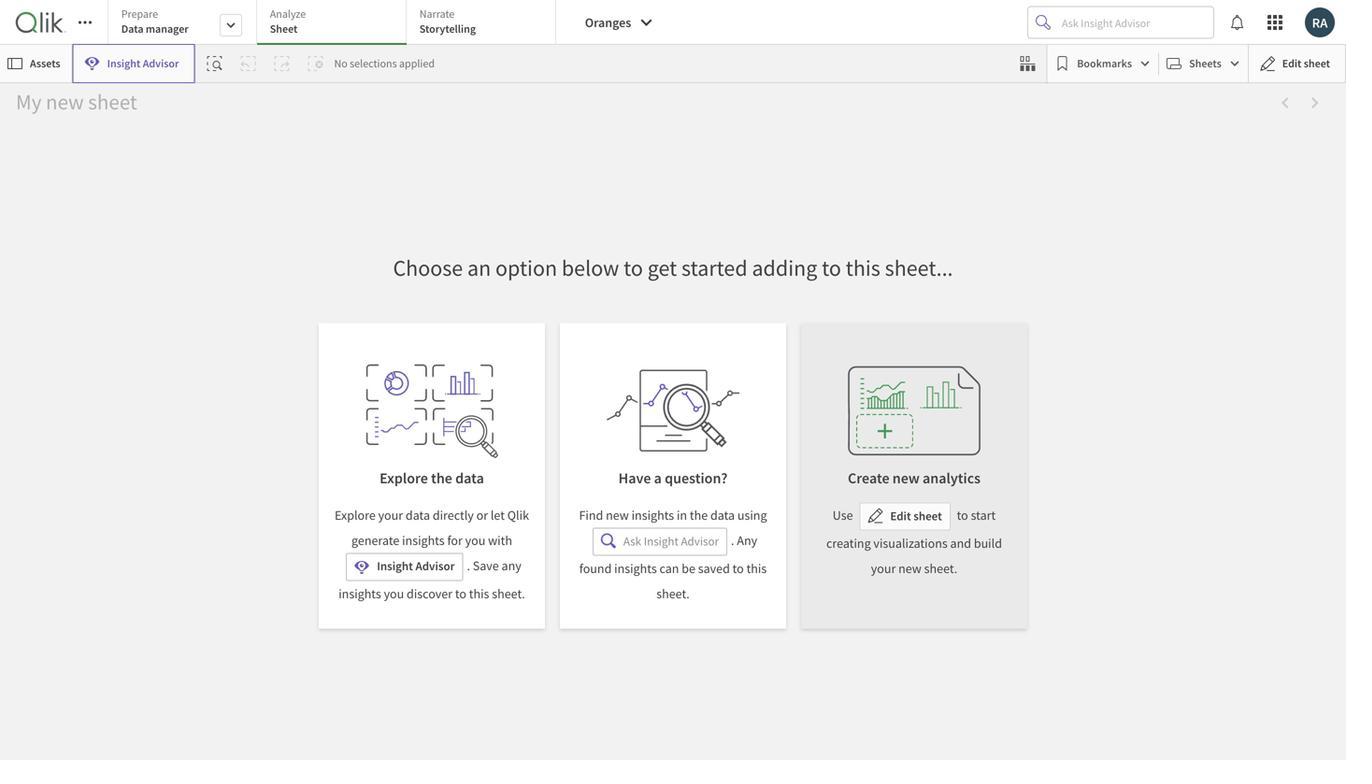 Task type: locate. For each thing, give the bounding box(es) containing it.
ra
[[1312, 14, 1328, 31]]

. left any
[[731, 532, 734, 549]]

insights
[[632, 507, 674, 523], [402, 532, 445, 549], [614, 560, 657, 577], [339, 585, 381, 602]]

0 horizontal spatial .
[[467, 557, 470, 574]]

edit up visualizations at the bottom
[[890, 508, 911, 524]]

1 horizontal spatial insight advisor
[[377, 558, 455, 574]]

advisor down manager
[[143, 56, 179, 71]]

2 horizontal spatial advisor
[[681, 533, 719, 549]]

analyze sheet
[[270, 7, 306, 36]]

selections tool image
[[1020, 56, 1035, 71]]

0 vertical spatial sheet
[[1304, 56, 1330, 71]]

0 vertical spatial .
[[731, 532, 734, 549]]

choose an option below to get started adding to this sheet...
[[393, 254, 953, 282]]

1 horizontal spatial sheet.
[[656, 585, 690, 602]]

question?
[[665, 469, 728, 487]]

to left start
[[957, 507, 968, 523]]

0 vertical spatial you
[[465, 532, 486, 549]]

. any found insights can be saved to this sheet.
[[579, 532, 767, 602]]

this down any
[[747, 560, 767, 577]]

smart search image
[[207, 56, 222, 71]]

0 vertical spatial edit sheet
[[1282, 56, 1330, 71]]

1 vertical spatial insight advisor
[[377, 558, 455, 574]]

1 horizontal spatial this
[[747, 560, 767, 577]]

new
[[893, 469, 920, 487], [606, 507, 629, 523], [899, 560, 922, 577]]

0 horizontal spatial insight
[[107, 56, 141, 71]]

get
[[648, 254, 677, 282]]

new right create
[[893, 469, 920, 487]]

data
[[455, 469, 484, 487], [406, 507, 430, 523], [710, 507, 735, 523]]

1 vertical spatial .
[[467, 557, 470, 574]]

0 vertical spatial explore
[[380, 469, 428, 487]]

2 horizontal spatial sheet.
[[924, 560, 957, 577]]

explore for explore your data directly or let qlik generate insights for you with
[[335, 507, 376, 523]]

tab list inside choose an option below to get started adding to this sheet... application
[[107, 0, 563, 47]]

have a question?
[[619, 469, 728, 487]]

0 horizontal spatial edit sheet
[[890, 508, 942, 524]]

use
[[833, 507, 856, 523]]

you left "discover"
[[384, 585, 404, 602]]

2 vertical spatial advisor
[[416, 558, 455, 574]]

sheet. inside . save any insights you discover to this sheet.
[[492, 585, 525, 602]]

your down visualizations at the bottom
[[871, 560, 896, 577]]

.
[[731, 532, 734, 549], [467, 557, 470, 574]]

edit sheet up visualizations at the bottom
[[890, 508, 942, 524]]

assets
[[30, 56, 60, 71]]

sheet down ra on the top of page
[[1304, 56, 1330, 71]]

explore your data directly or let qlik generate insights for you with
[[335, 507, 529, 549]]

data inside explore your data directly or let qlik generate insights for you with
[[406, 507, 430, 523]]

advisor up the be
[[681, 533, 719, 549]]

analytics
[[923, 469, 981, 487]]

1 vertical spatial advisor
[[681, 533, 719, 549]]

0 horizontal spatial explore
[[335, 507, 376, 523]]

build
[[974, 535, 1002, 552]]

. inside . save any insights you discover to this sheet.
[[467, 557, 470, 574]]

ask insight advisor
[[623, 533, 719, 549]]

sheet up visualizations at the bottom
[[914, 508, 942, 524]]

to right "discover"
[[455, 585, 466, 602]]

1 vertical spatial the
[[690, 507, 708, 523]]

2 vertical spatial new
[[899, 560, 922, 577]]

to right adding on the top of page
[[822, 254, 841, 282]]

option
[[495, 254, 557, 282]]

0 horizontal spatial advisor
[[143, 56, 179, 71]]

let
[[491, 507, 505, 523]]

1 vertical spatial edit
[[890, 508, 911, 524]]

0 horizontal spatial data
[[406, 507, 430, 523]]

1 vertical spatial new
[[606, 507, 629, 523]]

0 horizontal spatial insight advisor
[[107, 56, 179, 71]]

can
[[660, 560, 679, 577]]

sheet. for data
[[492, 585, 525, 602]]

1 horizontal spatial edit sheet
[[1282, 56, 1330, 71]]

insight
[[107, 56, 141, 71], [644, 533, 679, 549], [377, 558, 413, 574]]

an
[[467, 254, 491, 282]]

insight advisor up "discover"
[[377, 558, 455, 574]]

0 horizontal spatial you
[[384, 585, 404, 602]]

to right saved
[[733, 560, 744, 577]]

assets button
[[4, 49, 68, 79]]

0 vertical spatial insight advisor
[[107, 56, 179, 71]]

2 vertical spatial this
[[469, 585, 489, 602]]

narrate
[[420, 7, 455, 21]]

choose
[[393, 254, 463, 282]]

insights inside . save any insights you discover to this sheet.
[[339, 585, 381, 602]]

prepare
[[121, 7, 158, 21]]

1 vertical spatial sheet
[[914, 508, 942, 524]]

data left directly
[[406, 507, 430, 523]]

insight advisor button
[[73, 44, 195, 83]]

2 horizontal spatial this
[[846, 254, 881, 282]]

sheets
[[1189, 56, 1222, 71]]

insight down data
[[107, 56, 141, 71]]

data up or
[[455, 469, 484, 487]]

sheet. down can at bottom
[[656, 585, 690, 602]]

0 horizontal spatial sheet
[[914, 508, 942, 524]]

sheet. inside to start creating visualizations and build your new sheet.
[[924, 560, 957, 577]]

edit sheet down ra on the top of page
[[1282, 56, 1330, 71]]

using
[[737, 507, 767, 523]]

generate
[[352, 532, 399, 549]]

to
[[624, 254, 643, 282], [822, 254, 841, 282], [957, 507, 968, 523], [733, 560, 744, 577], [455, 585, 466, 602]]

0 vertical spatial advisor
[[143, 56, 179, 71]]

tab list containing prepare
[[107, 0, 563, 47]]

to inside . save any insights you discover to this sheet.
[[455, 585, 466, 602]]

edit inside button
[[1282, 56, 1302, 71]]

0 vertical spatial edit
[[1282, 56, 1302, 71]]

edit
[[1282, 56, 1302, 71], [890, 508, 911, 524]]

insight advisor
[[107, 56, 179, 71], [377, 558, 455, 574]]

0 horizontal spatial this
[[469, 585, 489, 602]]

data left using
[[710, 507, 735, 523]]

0 vertical spatial your
[[378, 507, 403, 523]]

1 vertical spatial this
[[747, 560, 767, 577]]

to inside ". any found insights can be saved to this sheet."
[[733, 560, 744, 577]]

1 horizontal spatial .
[[731, 532, 734, 549]]

have
[[619, 469, 651, 487]]

explore up explore your data directly or let qlik generate insights for you with at the bottom left
[[380, 469, 428, 487]]

tab list
[[107, 0, 563, 47]]

1 horizontal spatial explore
[[380, 469, 428, 487]]

the
[[431, 469, 452, 487], [690, 507, 708, 523]]

creating
[[826, 535, 871, 552]]

edit right sheets at the top right
[[1282, 56, 1302, 71]]

1 horizontal spatial your
[[871, 560, 896, 577]]

1 horizontal spatial advisor
[[416, 558, 455, 574]]

explore
[[380, 469, 428, 487], [335, 507, 376, 523]]

this
[[846, 254, 881, 282], [747, 560, 767, 577], [469, 585, 489, 602]]

or
[[476, 507, 488, 523]]

1 vertical spatial edit sheet
[[890, 508, 942, 524]]

sheet. down any
[[492, 585, 525, 602]]

the up directly
[[431, 469, 452, 487]]

sheet. down the and
[[924, 560, 957, 577]]

1 vertical spatial your
[[871, 560, 896, 577]]

1 vertical spatial you
[[384, 585, 404, 602]]

new down visualizations at the bottom
[[899, 560, 922, 577]]

0 horizontal spatial edit
[[890, 508, 911, 524]]

explore for explore the data
[[380, 469, 428, 487]]

you
[[465, 532, 486, 549], [384, 585, 404, 602]]

discover
[[407, 585, 453, 602]]

2 horizontal spatial data
[[710, 507, 735, 523]]

. for question?
[[731, 532, 734, 549]]

0 horizontal spatial the
[[431, 469, 452, 487]]

storytelling
[[420, 22, 476, 36]]

sheet.
[[924, 560, 957, 577], [492, 585, 525, 602], [656, 585, 690, 602]]

a
[[654, 469, 662, 487]]

advisor up "discover"
[[416, 558, 455, 574]]

insights left for
[[402, 532, 445, 549]]

1 horizontal spatial you
[[465, 532, 486, 549]]

sheet
[[1304, 56, 1330, 71], [914, 508, 942, 524]]

this left sheet...
[[846, 254, 881, 282]]

1 vertical spatial explore
[[335, 507, 376, 523]]

this inside ". any found insights can be saved to this sheet."
[[747, 560, 767, 577]]

this down save
[[469, 585, 489, 602]]

no selections applied
[[334, 56, 435, 71]]

narrate storytelling
[[420, 7, 476, 36]]

. left save
[[467, 557, 470, 574]]

insight inside dropdown button
[[107, 56, 141, 71]]

1 horizontal spatial insight
[[377, 558, 413, 574]]

choose an option below to get started adding to this sheet... application
[[0, 0, 1346, 760]]

2 horizontal spatial insight
[[644, 533, 679, 549]]

1 vertical spatial insight
[[644, 533, 679, 549]]

no
[[334, 56, 348, 71]]

start
[[971, 507, 996, 523]]

and
[[950, 535, 971, 552]]

2 vertical spatial insight
[[377, 558, 413, 574]]

adding
[[752, 254, 817, 282]]

explore up generate
[[335, 507, 376, 523]]

0 horizontal spatial sheet.
[[492, 585, 525, 602]]

0 vertical spatial insight
[[107, 56, 141, 71]]

analyze
[[270, 7, 306, 21]]

0 horizontal spatial your
[[378, 507, 403, 523]]

1 horizontal spatial edit
[[1282, 56, 1302, 71]]

. inside ". any found insights can be saved to this sheet."
[[731, 532, 734, 549]]

the right in
[[690, 507, 708, 523]]

data for the
[[455, 469, 484, 487]]

sheets button
[[1163, 49, 1244, 79]]

insights down 'ask'
[[614, 560, 657, 577]]

sheet. for analytics
[[924, 560, 957, 577]]

insight down generate
[[377, 558, 413, 574]]

new right 'find'
[[606, 507, 629, 523]]

insight advisor down data
[[107, 56, 179, 71]]

1 horizontal spatial data
[[455, 469, 484, 487]]

below
[[562, 254, 619, 282]]

insights down generate
[[339, 585, 381, 602]]

advisor
[[143, 56, 179, 71], [681, 533, 719, 549], [416, 558, 455, 574]]

you right for
[[465, 532, 486, 549]]

insight up can at bottom
[[644, 533, 679, 549]]

1 horizontal spatial sheet
[[1304, 56, 1330, 71]]

0 vertical spatial this
[[846, 254, 881, 282]]

insight advisor inside insight advisor dropdown button
[[107, 56, 179, 71]]

edit sheet
[[1282, 56, 1330, 71], [890, 508, 942, 524]]

your
[[378, 507, 403, 523], [871, 560, 896, 577]]

explore inside explore your data directly or let qlik generate insights for you with
[[335, 507, 376, 523]]

0 vertical spatial new
[[893, 469, 920, 487]]

this inside . save any insights you discover to this sheet.
[[469, 585, 489, 602]]

your up generate
[[378, 507, 403, 523]]



Task type: vqa. For each thing, say whether or not it's contained in the screenshot.
your data
yes



Task type: describe. For each thing, give the bounding box(es) containing it.
your inside explore your data directly or let qlik generate insights for you with
[[378, 507, 403, 523]]

your inside to start creating visualizations and build your new sheet.
[[871, 560, 896, 577]]

explore the data
[[380, 469, 484, 487]]

oranges
[[585, 14, 631, 31]]

edit sheet button
[[1248, 44, 1346, 83]]

sheet
[[270, 22, 298, 36]]

edit image
[[868, 507, 890, 524]]

insights inside ". any found insights can be saved to this sheet."
[[614, 560, 657, 577]]

any
[[502, 557, 521, 574]]

data
[[121, 22, 144, 36]]

. save any insights you discover to this sheet.
[[339, 557, 525, 602]]

find new insights in the data using
[[579, 507, 767, 523]]

qlik
[[507, 507, 529, 523]]

directly
[[433, 507, 474, 523]]

to start creating visualizations and build your new sheet.
[[826, 507, 1002, 577]]

new for create
[[893, 469, 920, 487]]

bookmarks button
[[1051, 49, 1155, 79]]

data for your
[[406, 507, 430, 523]]

find
[[579, 507, 603, 523]]

for
[[447, 532, 463, 549]]

with
[[488, 532, 512, 549]]

to inside to start creating visualizations and build your new sheet.
[[957, 507, 968, 523]]

sheet...
[[885, 254, 953, 282]]

found
[[579, 560, 612, 577]]

1 horizontal spatial the
[[690, 507, 708, 523]]

search image
[[601, 532, 623, 549]]

you inside . save any insights you discover to this sheet.
[[384, 585, 404, 602]]

edit sheet inside button
[[1282, 56, 1330, 71]]

create
[[848, 469, 890, 487]]

ra button
[[1305, 7, 1335, 37]]

applied
[[399, 56, 435, 71]]

insights inside explore your data directly or let qlik generate insights for you with
[[402, 532, 445, 549]]

started
[[682, 254, 748, 282]]

sheet inside button
[[1304, 56, 1330, 71]]

0 vertical spatial the
[[431, 469, 452, 487]]

ask
[[623, 533, 641, 549]]

save
[[473, 557, 499, 574]]

any
[[737, 532, 757, 549]]

sheet. inside ". any found insights can be saved to this sheet."
[[656, 585, 690, 602]]

to left get
[[624, 254, 643, 282]]

create new analytics
[[848, 469, 981, 487]]

be
[[682, 560, 695, 577]]

you inside explore your data directly or let qlik generate insights for you with
[[465, 532, 486, 549]]

saved
[[698, 560, 730, 577]]

oranges button
[[570, 7, 665, 37]]

insights left in
[[632, 507, 674, 523]]

selections
[[350, 56, 397, 71]]

Ask Insight Advisor text field
[[1058, 7, 1213, 37]]

prepare data manager
[[121, 7, 189, 36]]

new inside to start creating visualizations and build your new sheet.
[[899, 560, 922, 577]]

visualizations
[[874, 535, 948, 552]]

in
[[677, 507, 687, 523]]

bookmarks
[[1077, 56, 1132, 71]]

new for find
[[606, 507, 629, 523]]

advisor inside dropdown button
[[143, 56, 179, 71]]

manager
[[146, 22, 189, 36]]

. for data
[[467, 557, 470, 574]]



